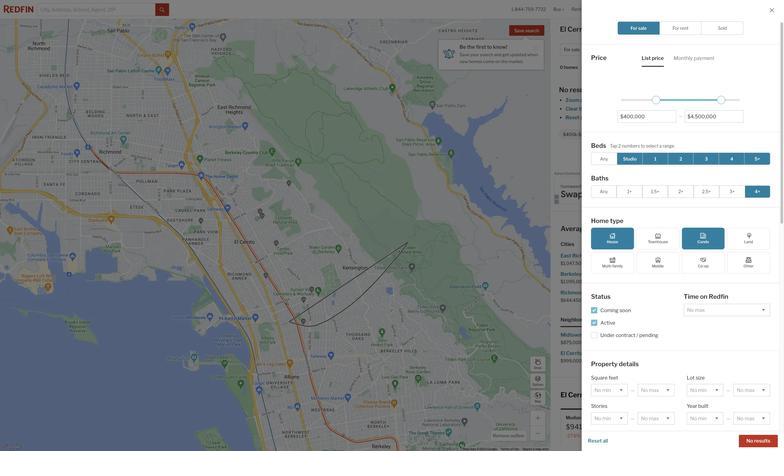 Task type: locate. For each thing, give the bounding box(es) containing it.
save up new at top
[[460, 52, 469, 57]]

for sale button
[[560, 44, 592, 56]]

1 horizontal spatial median
[[708, 416, 723, 421]]

1 vertical spatial no results
[[747, 439, 770, 445]]

details
[[619, 361, 639, 368]]

4+ right the 3+ radio at the top of the page
[[755, 189, 760, 195]]

1 vertical spatial all
[[603, 439, 608, 445]]

to right first
[[487, 44, 492, 50]]

del norte homes for sale
[[667, 351, 725, 357]]

Other checkbox
[[727, 252, 770, 274]]

on right time
[[700, 294, 708, 301]]

map for map data ©2023 google
[[463, 448, 469, 452]]

map down the out
[[588, 106, 598, 112]]

1 vertical spatial save
[[460, 52, 469, 57]]

4+ left baths
[[641, 132, 646, 137]]

0 horizontal spatial no results
[[559, 86, 592, 94]]

market.
[[509, 59, 524, 64]]

0 vertical spatial the
[[467, 44, 475, 50]]

0 horizontal spatial save
[[460, 52, 469, 57]]

2 right tap
[[618, 143, 621, 149]]

0 horizontal spatial over-
[[592, 434, 602, 439]]

1 horizontal spatial over-
[[724, 434, 734, 439]]

no
[[559, 86, 568, 94], [747, 439, 753, 445]]

2 right california at the top right
[[680, 156, 682, 162]]

Any radio
[[591, 186, 617, 198]]

0 horizontal spatial no
[[559, 86, 568, 94]]

family
[[612, 264, 623, 269]]

of right #
[[641, 416, 645, 421]]

0 vertical spatial sale
[[640, 25, 655, 33]]

map for map
[[535, 400, 541, 404]]

3+
[[730, 189, 735, 195]]

2 median from the left
[[708, 416, 723, 421]]

0 vertical spatial map
[[588, 106, 598, 112]]

over-
[[592, 434, 602, 439], [724, 434, 734, 439]]

1 year- from the left
[[582, 434, 592, 439]]

1 vertical spatial ca
[[680, 225, 690, 233]]

near
[[631, 225, 645, 233]]

0 vertical spatial save
[[514, 28, 524, 33]]

Multi-family checkbox
[[591, 252, 634, 274]]

year-
[[582, 434, 592, 439], [714, 434, 724, 439]]

map down options
[[535, 400, 541, 404]]

report ad
[[767, 173, 781, 176]]

0 horizontal spatial year
[[602, 434, 611, 439]]

on right "days"
[[735, 416, 740, 421]]

save inside save your search and get updated when new homes come on the market.
[[460, 52, 469, 57]]

search down 759- at the top of page
[[525, 28, 539, 33]]

0 horizontal spatial on
[[495, 59, 500, 64]]

0 vertical spatial to
[[487, 44, 492, 50]]

sale inside the albany homes for sale $629,000
[[710, 253, 719, 259]]

2 horizontal spatial the
[[579, 106, 587, 112]]

for inside for sale button
[[564, 47, 571, 52]]

to left see
[[683, 115, 688, 121]]

your inside zoom out clear the map boundary reset all filters or remove one of your filters below to see more homes
[[642, 115, 653, 121]]

1 vertical spatial any
[[600, 189, 608, 195]]

map left error
[[535, 448, 541, 452]]

median inside "median sale price $941,500 -27.6% year-over-year"
[[566, 416, 581, 421]]

0 vertical spatial on
[[495, 59, 500, 64]]

0 vertical spatial ca
[[594, 25, 604, 33]]

homes up co-
[[685, 253, 701, 259]]

reset down $941,500
[[588, 439, 602, 445]]

albany homes for sale $629,000
[[667, 253, 719, 266]]

0 horizontal spatial all
[[580, 115, 586, 121]]

2 horizontal spatial on
[[735, 416, 740, 421]]

all left 55+
[[603, 439, 608, 445]]

price
[[591, 54, 607, 62], [592, 416, 603, 421]]

1.5+ radio
[[642, 186, 668, 198]]

homes right more
[[712, 115, 728, 121]]

1 horizontal spatial no
[[747, 439, 753, 445]]

contract
[[616, 333, 636, 339]]

get
[[502, 52, 509, 57]]

cerrito, up townhouse on the right bottom of page
[[654, 225, 679, 233]]

baths
[[647, 132, 659, 137]]

save
[[514, 28, 524, 33], [460, 52, 469, 57]]

1+ radio
[[617, 186, 642, 198]]

2 over- from the left
[[724, 434, 734, 439]]

1 horizontal spatial 4+
[[755, 189, 760, 195]]

list box
[[684, 304, 770, 317], [591, 385, 628, 397], [638, 385, 674, 397], [687, 385, 723, 397], [733, 385, 770, 397], [591, 413, 628, 426], [638, 413, 674, 426], [687, 413, 723, 426], [733, 413, 770, 426]]

cerrito for el cerrito
[[687, 154, 703, 160]]

0 vertical spatial report
[[767, 173, 776, 176]]

For rent checkbox
[[660, 21, 702, 35]]

Mobile checkbox
[[636, 252, 679, 274]]

all
[[580, 115, 586, 121], [603, 439, 608, 445]]

reset down clear
[[566, 115, 579, 121]]

save inside button
[[514, 28, 524, 33]]

market inside 'link'
[[706, 27, 723, 33]]

to inside dialog
[[487, 44, 492, 50]]

©2023
[[477, 448, 486, 452]]

homes inside kensington homes for sale $1,849,000
[[696, 272, 711, 278]]

market right "days"
[[741, 416, 756, 421]]

4+ inside option
[[755, 189, 760, 195]]

homes inside the albany homes for sale $629,000
[[685, 253, 701, 259]]

homes left under
[[583, 333, 598, 339]]

1 horizontal spatial cerrito
[[687, 154, 703, 160]]

for inside checkbox
[[631, 26, 637, 31]]

map region
[[0, 0, 603, 452]]

median inside median days on market 16 year-over-year
[[708, 416, 723, 421]]

list price
[[642, 55, 664, 61]]

no results
[[559, 86, 592, 94], [747, 439, 770, 445]]

sold inside option
[[718, 26, 727, 31]]

2 year from the left
[[734, 434, 743, 439]]

boundary
[[599, 106, 621, 112]]

median up 16
[[708, 416, 723, 421]]

el for el cerrito hills homes for sale $999,000
[[561, 351, 565, 357]]

2 vertical spatial the
[[579, 106, 587, 112]]

0 horizontal spatial reset
[[566, 115, 579, 121]]

norte
[[676, 351, 690, 357]]

— for feet
[[631, 388, 635, 394]]

0 horizontal spatial for
[[564, 47, 571, 52]]

richmond up $644,450
[[561, 290, 585, 296]]

0 horizontal spatial search
[[480, 52, 493, 57]]

homes up property
[[595, 351, 611, 357]]

sale up list
[[640, 25, 655, 33]]

a left error
[[533, 448, 535, 452]]

1 horizontal spatial sold
[[718, 26, 727, 31]]

reset all button
[[588, 436, 608, 448]]

2 vertical spatial on
[[735, 416, 740, 421]]

1 horizontal spatial save
[[514, 28, 524, 33]]

del
[[667, 351, 675, 357]]

map inside map button
[[535, 400, 541, 404]]

property details
[[591, 361, 639, 368]]

0 horizontal spatial redfin
[[632, 154, 647, 160]]

0 horizontal spatial map
[[463, 448, 469, 452]]

built
[[698, 404, 708, 410]]

your right one
[[642, 115, 653, 121]]

of for terms of use
[[510, 448, 513, 452]]

land
[[744, 240, 753, 245]]

redfin down tap 2 numbers to select a range
[[632, 154, 647, 160]]

report
[[767, 173, 776, 176], [523, 448, 532, 452]]

albany
[[667, 253, 684, 259]]

0 vertical spatial map
[[535, 400, 541, 404]]

minimum price slider
[[652, 96, 660, 104]]

4+ radio
[[745, 186, 770, 198]]

redfin right time
[[709, 294, 728, 301]]

for inside for rent checkbox
[[673, 26, 679, 31]]

mobile
[[652, 264, 664, 269]]

0 vertical spatial your
[[470, 52, 479, 57]]

save search
[[514, 28, 539, 33]]

cerrito,
[[568, 25, 592, 33], [654, 225, 679, 233], [568, 392, 593, 400]]

updated
[[510, 52, 526, 57]]

sale inside el cerrito hills homes for sale $999,000
[[620, 351, 629, 357]]

sale
[[640, 25, 655, 33], [582, 416, 591, 421]]

advertisement
[[554, 172, 580, 176]]

the inside zoom out clear the map boundary reset all filters or remove one of your filters below to see more homes
[[579, 106, 587, 112]]

homes right norte
[[691, 351, 707, 357]]

map
[[588, 106, 598, 112], [535, 448, 541, 452]]

of inside # of homes sold 17
[[641, 416, 645, 421]]

filters down clear the map boundary button
[[587, 115, 601, 121]]

5+
[[755, 156, 760, 162]]

of left the use
[[510, 448, 513, 452]]

1 vertical spatial 4+
[[755, 189, 760, 195]]

search up come
[[480, 52, 493, 57]]

year- down 16
[[714, 434, 724, 439]]

1 vertical spatial richmond
[[561, 290, 585, 296]]

price down el cerrito, ca homes for sale
[[591, 54, 607, 62]]

3 checkbox
[[693, 153, 719, 165]]

reset all filters button
[[565, 115, 601, 121]]

over- inside median days on market 16 year-over-year
[[724, 434, 734, 439]]

any down the beds
[[600, 156, 608, 162]]

ca for el cerrito, ca real estate trends
[[594, 392, 604, 400]]

any inside radio
[[600, 189, 608, 195]]

report left ad
[[767, 173, 776, 176]]

1 horizontal spatial 2
[[680, 156, 682, 162]]

0 horizontal spatial to
[[487, 44, 492, 50]]

trends
[[642, 392, 663, 400]]

report for report ad
[[767, 173, 776, 176]]

report a map error
[[523, 448, 549, 452]]

homes inside zoom out clear the map boundary reset all filters or remove one of your filters below to see more homes
[[712, 115, 728, 121]]

market left insights
[[706, 27, 723, 33]]

active
[[600, 320, 615, 326]]

cerrito
[[687, 154, 703, 160], [566, 351, 583, 357]]

cerrito inside el cerrito hills homes for sale $999,000
[[566, 351, 583, 357]]

1 vertical spatial sold
[[661, 416, 670, 421]]

stories
[[591, 404, 608, 410]]

sale inside midtown homes for sale $875,000
[[607, 333, 617, 339]]

berkeley
[[561, 272, 582, 278]]

the up the reset all filters button
[[579, 106, 587, 112]]

Condo checkbox
[[682, 228, 725, 250]]

1 horizontal spatial for
[[631, 26, 637, 31]]

homes inside el cerrito hills homes for sale $999,000
[[595, 351, 611, 357]]

median up $941,500
[[566, 416, 581, 421]]

report a map error link
[[523, 448, 549, 452]]

el right 'california' "link"
[[682, 154, 686, 160]]

Land checkbox
[[727, 228, 770, 250]]

map left data on the right bottom of the page
[[463, 448, 469, 452]]

on inside median days on market 16 year-over-year
[[735, 416, 740, 421]]

list price element
[[642, 50, 664, 67]]

homes inside 0 homes •
[[564, 65, 578, 70]]

over- down $941,500
[[592, 434, 602, 439]]

sale inside checkbox
[[638, 26, 647, 31]]

california
[[653, 154, 675, 160]]

1 over- from the left
[[592, 434, 602, 439]]

4
[[730, 156, 733, 162]]

homes right new at top
[[469, 59, 482, 64]]

cerrito, up for sale button
[[568, 25, 592, 33]]

price
[[652, 55, 664, 61]]

for inside el cerrito hills homes for sale $999,000
[[612, 351, 619, 357]]

0 horizontal spatial report
[[523, 448, 532, 452]]

0 horizontal spatial 4+
[[641, 132, 646, 137]]

el up for sale button
[[560, 25, 566, 33]]

el right map button
[[561, 392, 567, 400]]

1 vertical spatial redfin
[[709, 294, 728, 301]]

homes up the family
[[617, 253, 633, 259]]

year- inside "median sale price $941,500 -27.6% year-over-year"
[[582, 434, 592, 439]]

1 horizontal spatial no results
[[747, 439, 770, 445]]

el cerrito, ca homes for sale
[[560, 25, 655, 33]]

your down first
[[470, 52, 479, 57]]

2 vertical spatial ca
[[594, 392, 604, 400]]

0 vertical spatial richmond
[[572, 253, 596, 259]]

$941,500
[[566, 423, 598, 432]]

•
[[581, 65, 582, 71]]

for inside the san francisco homes for sale $1,349,900
[[718, 290, 725, 296]]

homes down co-op
[[696, 272, 711, 278]]

any down baths
[[600, 189, 608, 195]]

1 vertical spatial results
[[754, 439, 770, 445]]

1 horizontal spatial for sale
[[631, 26, 647, 31]]

sale up $941,500
[[582, 416, 591, 421]]

2 vertical spatial cerrito,
[[568, 392, 593, 400]]

1 horizontal spatial search
[[525, 28, 539, 33]]

richmond up '$1,047,500'
[[572, 253, 596, 259]]

for sale up 0 homes •
[[564, 47, 580, 52]]

no results button
[[739, 436, 778, 448]]

square feet
[[591, 376, 618, 382]]

0 horizontal spatial the
[[467, 44, 475, 50]]

4+
[[641, 132, 646, 137], [755, 189, 760, 195]]

0 vertical spatial any
[[600, 156, 608, 162]]

map
[[535, 400, 541, 404], [463, 448, 469, 452]]

sold inside # of homes sold 17
[[661, 416, 670, 421]]

the down get
[[501, 59, 508, 64]]

redfin
[[632, 154, 647, 160], [709, 294, 728, 301]]

1 horizontal spatial reset
[[588, 439, 602, 445]]

homes right 0 at the right top of page
[[564, 65, 578, 70]]

year- down $941,500
[[582, 434, 592, 439]]

for inside kensington homes for sale $1,849,000
[[712, 272, 719, 278]]

1 vertical spatial 2
[[680, 156, 682, 162]]

for sale up list
[[631, 26, 647, 31]]

1 vertical spatial to
[[683, 115, 688, 121]]

0 horizontal spatial cerrito
[[566, 351, 583, 357]]

el inside el cerrito hills homes for sale $999,000
[[561, 351, 565, 357]]

2 horizontal spatial to
[[683, 115, 688, 121]]

1 year from the left
[[602, 434, 611, 439]]

year inside "median sale price $941,500 -27.6% year-over-year"
[[602, 434, 611, 439]]

monthly payment element
[[674, 50, 715, 67]]

0 vertical spatial market
[[706, 27, 723, 33]]

zip codes element
[[607, 312, 630, 328]]

remove outline button
[[491, 431, 526, 442]]

option group containing for sale
[[618, 21, 744, 35]]

cerrito left 3
[[687, 154, 703, 160]]

homes
[[469, 59, 482, 64], [564, 65, 578, 70], [712, 115, 728, 121], [617, 253, 633, 259], [685, 253, 701, 259], [583, 272, 599, 278], [696, 272, 711, 278], [586, 290, 602, 296], [701, 290, 717, 296], [583, 333, 598, 339], [595, 351, 611, 357], [691, 351, 707, 357]]

1 horizontal spatial a
[[659, 143, 662, 149]]

0 horizontal spatial 2
[[618, 143, 621, 149]]

0 horizontal spatial filters
[[587, 115, 601, 121]]

el up $999,000
[[561, 351, 565, 357]]

1 vertical spatial a
[[533, 448, 535, 452]]

homes inside the san francisco homes for sale $1,349,900
[[701, 290, 717, 296]]

report ad button
[[767, 173, 781, 177]]

0 vertical spatial search
[[525, 28, 539, 33]]

save for save search
[[514, 28, 524, 33]]

1 horizontal spatial report
[[767, 173, 776, 176]]

over- down "days"
[[724, 434, 734, 439]]

for inside the albany homes for sale $629,000
[[702, 253, 709, 259]]

clear the map boundary button
[[565, 106, 622, 112]]

1-
[[511, 7, 515, 12]]

cities
[[561, 242, 574, 248]]

other
[[744, 264, 754, 269]]

$1,349,900
[[667, 298, 691, 303]]

1 horizontal spatial year-
[[714, 434, 724, 439]]

google
[[487, 448, 497, 452]]

studio+
[[609, 132, 624, 137]]

0 vertical spatial sold
[[718, 26, 727, 31]]

1 horizontal spatial results
[[754, 439, 770, 445]]

1 vertical spatial homes
[[646, 416, 660, 421]]

median for $941,500
[[566, 416, 581, 421]]

0 homes •
[[560, 65, 582, 71]]

homes up the $1,095,000
[[583, 272, 599, 278]]

2 inside checkbox
[[680, 156, 682, 162]]

0 horizontal spatial map
[[535, 448, 541, 452]]

2 year- from the left
[[714, 434, 724, 439]]

a left range on the right top
[[659, 143, 662, 149]]

price inside "median sale price $941,500 -27.6% year-over-year"
[[592, 416, 603, 421]]

cerrito, up stories
[[568, 392, 593, 400]]

house
[[607, 240, 618, 245]]

filters left "below"
[[654, 115, 667, 121]]

homes down kensington homes for sale $1,849,000 on the bottom
[[701, 290, 717, 296]]

option group
[[618, 21, 744, 35], [591, 153, 770, 165], [591, 186, 770, 198], [591, 228, 770, 274]]

1 vertical spatial report
[[523, 448, 532, 452]]

cerrito up $999,000
[[566, 351, 583, 357]]

save down 844-
[[514, 28, 524, 33]]

0 vertical spatial of
[[636, 115, 641, 121]]

2 filters from the left
[[654, 115, 667, 121]]

2 vertical spatial of
[[510, 448, 513, 452]]

homes down berkeley homes for sale $1,095,000
[[586, 290, 602, 296]]

any inside option
[[600, 156, 608, 162]]

Studio checkbox
[[617, 153, 643, 165]]

el for el cerrito, ca homes for sale
[[560, 25, 566, 33]]

1 vertical spatial search
[[480, 52, 493, 57]]

0 horizontal spatial your
[[470, 52, 479, 57]]

1 vertical spatial of
[[641, 416, 645, 421]]

california link
[[653, 154, 675, 160]]

year
[[602, 434, 611, 439], [734, 434, 743, 439]]

the right be
[[467, 44, 475, 50]]

remove
[[493, 434, 510, 439]]

1+
[[627, 189, 632, 195]]

1 horizontal spatial homes
[[646, 416, 660, 421]]

clear
[[566, 106, 578, 112]]

report right the use
[[523, 448, 532, 452]]

homes inside berkeley homes for sale $1,095,000
[[583, 272, 599, 278]]

all inside button
[[603, 439, 608, 445]]

any for 1+
[[600, 189, 608, 195]]

to inside zoom out clear the map boundary reset all filters or remove one of your filters below to see more homes
[[683, 115, 688, 121]]

1 horizontal spatial to
[[641, 143, 645, 149]]

of right one
[[636, 115, 641, 121]]

1 horizontal spatial all
[[603, 439, 608, 445]]

east richmond heights homes for sale $1,047,500
[[561, 253, 651, 266]]

2 horizontal spatial for
[[673, 26, 679, 31]]

2 checkbox
[[668, 153, 694, 165]]

Any checkbox
[[591, 153, 617, 165]]

1 horizontal spatial on
[[700, 294, 708, 301]]

richmond inside east richmond heights homes for sale $1,047,500
[[572, 253, 596, 259]]

1 vertical spatial market
[[741, 416, 756, 421]]

to left select
[[641, 143, 645, 149]]

all down clear the map boundary button
[[580, 115, 586, 121]]

when
[[527, 52, 538, 57]]

0 vertical spatial results
[[570, 86, 592, 94]]

2 vertical spatial to
[[641, 143, 645, 149]]

google image
[[2, 444, 22, 452]]

1.5+
[[651, 189, 659, 195]]

terms of use
[[501, 448, 519, 452]]

report inside "button"
[[767, 173, 776, 176]]

4+ for 4+ baths
[[641, 132, 646, 137]]

price down stories
[[592, 416, 603, 421]]

ca for el cerrito, ca homes for sale
[[594, 25, 604, 33]]

save for save your search and get updated when new homes come on the market.
[[460, 52, 469, 57]]

0 horizontal spatial for sale
[[564, 47, 580, 52]]

zip
[[607, 317, 614, 323]]

homes inside midtown homes for sale $875,000
[[583, 333, 598, 339]]

0 horizontal spatial sold
[[661, 416, 670, 421]]

0 vertical spatial no results
[[559, 86, 592, 94]]

op
[[704, 264, 709, 269]]

1 horizontal spatial sale
[[640, 25, 655, 33]]

1 vertical spatial map
[[535, 448, 541, 452]]

sale inside kensington homes for sale $1,849,000
[[720, 272, 730, 278]]

on down and
[[495, 59, 500, 64]]

house, condo
[[675, 132, 703, 137]]

1 horizontal spatial market
[[741, 416, 756, 421]]

data
[[470, 448, 476, 452]]

monthly payment
[[674, 55, 715, 61]]

1 median from the left
[[566, 416, 581, 421]]

0 vertical spatial price
[[591, 54, 607, 62]]

neighborhoods element
[[561, 312, 597, 328]]

map data ©2023 google
[[463, 448, 497, 452]]

# of homes sold 17
[[637, 416, 670, 432]]

homes inside save your search and get updated when new homes come on the market.
[[469, 59, 482, 64]]

homes inside east richmond heights homes for sale $1,047,500
[[617, 253, 633, 259]]

Enter min text field
[[620, 114, 674, 120]]

$1,095,000
[[561, 280, 585, 285]]

el cerrito
[[682, 154, 703, 160]]



Task type: vqa. For each thing, say whether or not it's contained in the screenshot.
bottom the Find
no



Task type: describe. For each thing, give the bounding box(es) containing it.
remove outline
[[493, 434, 524, 439]]

terms of use link
[[501, 448, 519, 452]]

sale inside 'richmond homes for sale $644,450'
[[610, 290, 620, 296]]

the inside save your search and get updated when new homes come on the market.
[[501, 59, 508, 64]]

coming soon
[[600, 308, 631, 314]]

year inside median days on market 16 year-over-year
[[734, 434, 743, 439]]

zoom out button
[[565, 97, 589, 103]]

median for 16
[[708, 416, 723, 421]]

Townhouse checkbox
[[636, 228, 679, 250]]

estate
[[619, 392, 640, 400]]

#
[[637, 416, 640, 421]]

el for el cerrito
[[682, 154, 686, 160]]

759-
[[525, 7, 535, 12]]

tap 2 numbers to select a range
[[610, 143, 674, 149]]

redfin link
[[632, 154, 647, 160]]

for inside east richmond heights homes for sale $1,047,500
[[634, 253, 641, 259]]

lot
[[687, 376, 695, 382]]

Enter max text field
[[688, 114, 741, 120]]

average
[[561, 225, 588, 233]]

market inside median days on market 16 year-over-year
[[741, 416, 756, 421]]

on inside save your search and get updated when new homes come on the market.
[[495, 59, 500, 64]]

$644,450
[[561, 298, 581, 303]]

multi-
[[602, 264, 612, 269]]

draw
[[534, 367, 542, 370]]

all inside zoom out clear the map boundary reset all filters or remove one of your filters below to see more homes
[[580, 115, 586, 121]]

reset inside button
[[588, 439, 602, 445]]

east
[[561, 253, 571, 259]]

range
[[663, 143, 674, 149]]

4+ for 4+
[[755, 189, 760, 195]]

real
[[606, 392, 618, 400]]

$999,000
[[561, 359, 582, 364]]

844-
[[515, 7, 525, 12]]

or
[[602, 115, 607, 121]]

to for be the first to know!
[[487, 44, 492, 50]]

cities heading
[[561, 242, 774, 248]]

$875,000
[[561, 340, 582, 346]]

year- inside median days on market 16 year-over-year
[[714, 434, 724, 439]]

sale inside east richmond heights homes for sale $1,047,500
[[642, 253, 651, 259]]

0 vertical spatial redfin
[[632, 154, 647, 160]]

0 vertical spatial a
[[659, 143, 662, 149]]

-
[[566, 434, 568, 439]]

for sale inside the for sale checkbox
[[631, 26, 647, 31]]

market insights
[[706, 27, 743, 33]]

Co-op checkbox
[[682, 252, 725, 274]]

no inside button
[[747, 439, 753, 445]]

below
[[668, 115, 682, 121]]

your inside save your search and get updated when new homes come on the market.
[[470, 52, 479, 57]]

for rent
[[673, 26, 689, 31]]

16
[[708, 423, 716, 432]]

one
[[627, 115, 635, 121]]

ad
[[777, 173, 781, 176]]

be the first to know! dialog
[[438, 36, 544, 70]]

zip codes
[[607, 317, 630, 323]]

save search button
[[509, 25, 544, 36]]

maximum price slider
[[717, 96, 725, 104]]

time on redfin
[[684, 294, 728, 301]]

soon
[[620, 308, 631, 314]]

save your search and get updated when new homes come on the market.
[[460, 52, 538, 64]]

0
[[560, 65, 563, 70]]

exclude
[[600, 436, 619, 442]]

richmond homes for sale $644,450
[[561, 290, 620, 303]]

neighborhoods
[[561, 317, 597, 323]]

7732
[[535, 7, 546, 12]]

condo
[[697, 240, 709, 245]]

$1,849,000
[[667, 280, 692, 285]]

/
[[637, 333, 638, 339]]

2+ radio
[[668, 186, 694, 198]]

report for report a map error
[[523, 448, 532, 452]]

sale inside button
[[572, 47, 580, 52]]

francisco
[[677, 290, 700, 296]]

4 checkbox
[[719, 153, 745, 165]]

tap
[[610, 143, 617, 149]]

0 vertical spatial no
[[559, 86, 568, 94]]

search inside save your search and get updated when new homes come on the market.
[[480, 52, 493, 57]]

multi-family
[[602, 264, 623, 269]]

5+ checkbox
[[744, 153, 770, 165]]

for inside midtown homes for sale $875,000
[[600, 333, 606, 339]]

ad region
[[554, 177, 781, 205]]

for inside berkeley homes for sale $1,095,000
[[600, 272, 606, 278]]

and
[[494, 52, 502, 57]]

cerrito, for el cerrito, ca real estate trends
[[568, 392, 593, 400]]

sale inside the san francisco homes for sale $1,349,900
[[726, 290, 735, 296]]

richmond inside 'richmond homes for sale $644,450'
[[561, 290, 585, 296]]

cerrito for el cerrito hills homes for sale $999,000
[[566, 351, 583, 357]]

to for tap 2 numbers to select a range
[[641, 143, 645, 149]]

for inside 'richmond homes for sale $644,450'
[[603, 290, 609, 296]]

2.5+ radio
[[694, 186, 719, 198]]

option group containing house
[[591, 228, 770, 274]]

results inside no results button
[[754, 439, 770, 445]]

monthly
[[674, 55, 693, 61]]

year
[[687, 404, 697, 410]]

For sale checkbox
[[618, 21, 660, 35]]

3+ radio
[[719, 186, 745, 198]]

for for for rent checkbox
[[673, 26, 679, 31]]

1-844-759-7732 link
[[511, 7, 546, 12]]

hills
[[584, 351, 594, 357]]

map inside zoom out clear the map boundary reset all filters or remove one of your filters below to see more homes
[[588, 106, 598, 112]]

search inside button
[[525, 28, 539, 33]]

zoom out clear the map boundary reset all filters or remove one of your filters below to see more homes
[[566, 97, 728, 121]]

$1,047,500
[[561, 261, 584, 266]]

new
[[460, 59, 468, 64]]

$400k-
[[563, 132, 578, 137]]

error
[[542, 448, 549, 452]]

of for # of homes sold 17
[[641, 416, 645, 421]]

midtown
[[561, 333, 582, 339]]

$4.5m
[[578, 132, 592, 137]]

— for built
[[727, 417, 730, 422]]

of inside zoom out clear the map boundary reset all filters or remove one of your filters below to see more homes
[[636, 115, 641, 121]]

sale inside "median sale price $941,500 -27.6% year-over-year"
[[582, 416, 591, 421]]

homes inside 'richmond homes for sale $644,450'
[[586, 290, 602, 296]]

first
[[476, 44, 486, 50]]

for sale inside for sale button
[[564, 47, 580, 52]]

prices
[[609, 225, 629, 233]]

sale inside berkeley homes for sale $1,095,000
[[607, 272, 617, 278]]

0 vertical spatial 2
[[618, 143, 621, 149]]

City, Address, School, Agent, ZIP search field
[[37, 3, 155, 16]]

el cerrito, ca real estate trends
[[561, 392, 663, 400]]

no results inside button
[[747, 439, 770, 445]]

2+
[[678, 189, 683, 195]]

for for the for sale checkbox
[[631, 26, 637, 31]]

— for size
[[727, 388, 730, 394]]

reset all
[[588, 439, 608, 445]]

1 vertical spatial cerrito,
[[654, 225, 679, 233]]

under
[[600, 333, 615, 339]]

el cerrito hills homes for sale $999,000
[[561, 351, 629, 364]]

el for el cerrito, ca real estate trends
[[561, 392, 567, 400]]

terms
[[501, 448, 509, 452]]

el right 'near'
[[647, 225, 653, 233]]

list
[[642, 55, 651, 61]]

remove
[[608, 115, 626, 121]]

san
[[667, 290, 676, 296]]

cerrito, for el cerrito, ca homes for sale
[[568, 25, 592, 33]]

pending
[[639, 333, 658, 339]]

size
[[696, 376, 705, 382]]

heights
[[597, 253, 616, 259]]

0 horizontal spatial homes
[[605, 25, 628, 33]]

submit search image
[[160, 7, 165, 12]]

0 horizontal spatial results
[[570, 86, 592, 94]]

homes inside # of homes sold 17
[[646, 416, 660, 421]]

1 filters from the left
[[587, 115, 601, 121]]

home
[[591, 217, 609, 225]]

Sold checkbox
[[701, 21, 744, 35]]

kensington homes for sale $1,849,000
[[667, 272, 730, 285]]

coming
[[600, 308, 619, 314]]

any for studio
[[600, 156, 608, 162]]

House checkbox
[[591, 228, 634, 250]]

condo
[[690, 132, 703, 137]]

1 checkbox
[[642, 153, 669, 165]]

3
[[705, 156, 708, 162]]

4+ baths
[[641, 132, 659, 137]]

status
[[591, 294, 611, 301]]

reset inside zoom out clear the map boundary reset all filters or remove one of your filters below to see more homes
[[566, 115, 579, 121]]

days
[[724, 416, 734, 421]]

draw button
[[530, 357, 546, 373]]

over- inside "median sale price $941,500 -27.6% year-over-year"
[[592, 434, 602, 439]]

berkeley homes for sale $1,095,000
[[561, 272, 617, 285]]



